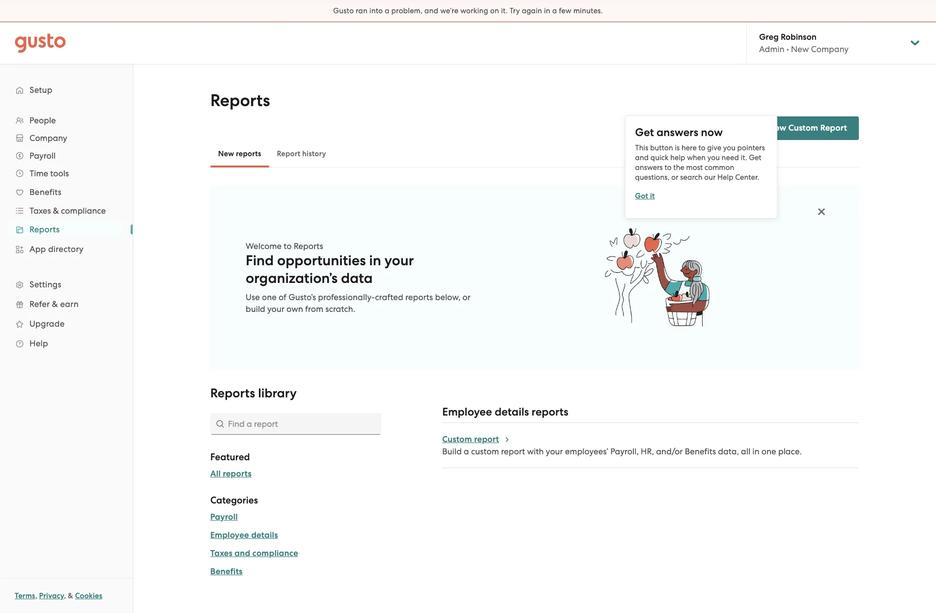 Task type: locate. For each thing, give the bounding box(es) containing it.
need
[[722, 153, 739, 162]]

0 vertical spatial one
[[262, 293, 277, 302]]

again
[[522, 6, 542, 15]]

answers up "is"
[[657, 126, 699, 139]]

1 vertical spatial benefits
[[685, 447, 716, 457]]

1 vertical spatial employee
[[210, 531, 249, 541]]

report up custom
[[474, 435, 499, 445]]

gusto ran into a problem, and we're working on it. try again in a few minutes.
[[333, 6, 603, 15]]

new for reports
[[218, 149, 234, 158]]

payroll inside payroll dropdown button
[[30, 151, 56, 161]]

privacy link
[[39, 592, 64, 601]]

0 vertical spatial answers
[[657, 126, 699, 139]]

into
[[370, 6, 383, 15]]

0 horizontal spatial a
[[385, 6, 390, 15]]

1 horizontal spatial new
[[769, 123, 787, 133]]

,
[[35, 592, 37, 601], [64, 592, 66, 601]]

1 vertical spatial company
[[30, 133, 67, 143]]

company down people
[[30, 133, 67, 143]]

few
[[559, 6, 572, 15]]

0 vertical spatial custom
[[789, 123, 819, 133]]

benefits left the 'data,'
[[685, 447, 716, 457]]

time tools button
[[10, 165, 123, 182]]

0 horizontal spatial benefits
[[30, 187, 62, 197]]

history
[[302, 149, 326, 158]]

taxes up the benefits button
[[210, 549, 233, 559]]

now
[[701, 126, 723, 139]]

1 vertical spatial get
[[749, 153, 762, 162]]

new custom report
[[769, 123, 848, 133]]

setup link
[[10, 81, 123, 99]]

list
[[0, 112, 133, 354]]

2 horizontal spatial new
[[792, 44, 809, 54]]

1 vertical spatial &
[[52, 299, 58, 309]]

new custom report link
[[745, 117, 859, 140]]

it. right on
[[501, 6, 508, 15]]

use
[[246, 293, 260, 302]]

got it
[[636, 192, 655, 200]]

payroll up time
[[30, 151, 56, 161]]

0 vertical spatial taxes
[[30, 206, 51, 216]]

reports
[[210, 90, 270, 111], [30, 225, 60, 235], [294, 241, 323, 251], [210, 386, 255, 401]]

earn
[[60, 299, 79, 309]]

0 vertical spatial in
[[544, 6, 551, 15]]

and down the this
[[636, 153, 649, 162]]

company
[[811, 44, 849, 54], [30, 133, 67, 143]]

and inside 'button'
[[235, 549, 250, 559]]

compliance
[[61, 206, 106, 216], [253, 549, 298, 559]]

a right into
[[385, 6, 390, 15]]

1 horizontal spatial payroll
[[210, 512, 238, 523]]

upgrade link
[[10, 315, 123, 333]]

it. down pointers
[[741, 153, 748, 162]]

benefits
[[30, 187, 62, 197], [685, 447, 716, 457], [210, 567, 243, 577]]

2 vertical spatial new
[[218, 149, 234, 158]]

give
[[708, 143, 722, 152]]

employee details
[[210, 531, 278, 541]]

2 horizontal spatial benefits
[[685, 447, 716, 457]]

to up when
[[699, 143, 706, 152]]

2 vertical spatial your
[[546, 447, 563, 457]]

report history
[[277, 149, 326, 158]]

answers
[[657, 126, 699, 139], [636, 163, 663, 172]]

your up crafted
[[385, 252, 414, 269]]

your down of on the left of page
[[267, 304, 285, 314]]

0 vertical spatial benefits
[[30, 187, 62, 197]]

2 vertical spatial &
[[68, 592, 73, 601]]

below,
[[435, 293, 461, 302]]

here
[[682, 143, 697, 152]]

1 vertical spatial and
[[636, 153, 649, 162]]

payroll
[[30, 151, 56, 161], [210, 512, 238, 523]]

employee up custom report
[[443, 406, 492, 419]]

gusto
[[333, 6, 354, 15]]

help inside get answers now this button is here to give you pointers and quick help when you need it. get answers to the most common questions, or search our help center.
[[718, 173, 734, 182]]

2 vertical spatial in
[[753, 447, 760, 457]]

new
[[792, 44, 809, 54], [769, 123, 787, 133], [218, 149, 234, 158]]

a
[[385, 6, 390, 15], [553, 6, 557, 15], [464, 447, 469, 457]]

and inside get answers now this button is here to give you pointers and quick help when you need it. get answers to the most common questions, or search our help center.
[[636, 153, 649, 162]]

1 vertical spatial new
[[769, 123, 787, 133]]

payroll down categories
[[210, 512, 238, 523]]

, left "cookies"
[[64, 592, 66, 601]]

people
[[30, 116, 56, 125]]

reports inside new reports button
[[236, 149, 261, 158]]

or inside use one of gusto's professionally-crafted reports below, or build your own from scratch.
[[463, 293, 471, 302]]

employee down payroll button
[[210, 531, 249, 541]]

details inside employee details button
[[251, 531, 278, 541]]

1 horizontal spatial report
[[501, 447, 525, 457]]

on
[[490, 6, 499, 15]]

to right welcome
[[284, 241, 292, 251]]

0 vertical spatial you
[[724, 143, 736, 152]]

in up data
[[369, 252, 381, 269]]

1 horizontal spatial and
[[425, 6, 439, 15]]

employee inside button
[[210, 531, 249, 541]]

0 horizontal spatial report
[[277, 149, 301, 158]]

a down custom report
[[464, 447, 469, 457]]

2 vertical spatial to
[[284, 241, 292, 251]]

1 horizontal spatial report
[[821, 123, 848, 133]]

get down pointers
[[749, 153, 762, 162]]

taxes up the "reports" link
[[30, 206, 51, 216]]

pointers
[[738, 143, 765, 152]]

we're
[[440, 6, 459, 15]]

1 horizontal spatial employee
[[443, 406, 492, 419]]

you down give
[[708, 153, 720, 162]]

0 vertical spatial compliance
[[61, 206, 106, 216]]

categories
[[210, 495, 258, 506]]

0 horizontal spatial get
[[636, 126, 654, 139]]

2 vertical spatial and
[[235, 549, 250, 559]]

custom
[[471, 447, 499, 457]]

compliance down benefits link
[[61, 206, 106, 216]]

& left 'earn'
[[52, 299, 58, 309]]

0 horizontal spatial help
[[30, 339, 48, 349]]

1 vertical spatial answers
[[636, 163, 663, 172]]

problem,
[[392, 6, 423, 15]]

help down common
[[718, 173, 734, 182]]

0 horizontal spatial your
[[267, 304, 285, 314]]

get answers now this button is here to give you pointers and quick help when you need it. get answers to the most common questions, or search our help center.
[[636, 126, 765, 182]]

& up the "reports" link
[[53, 206, 59, 216]]

0 vertical spatial &
[[53, 206, 59, 216]]

opportunities
[[277, 252, 366, 269]]

reports link
[[10, 221, 123, 238]]

to inside "welcome to reports find opportunities in your organization's data"
[[284, 241, 292, 251]]

1 horizontal spatial it.
[[741, 153, 748, 162]]

compliance inside 'button'
[[253, 549, 298, 559]]

0 vertical spatial report
[[821, 123, 848, 133]]

working
[[461, 6, 489, 15]]

, left privacy on the bottom
[[35, 592, 37, 601]]

0 horizontal spatial or
[[463, 293, 471, 302]]

is
[[675, 143, 680, 152]]

1 horizontal spatial details
[[495, 406, 529, 419]]

1 horizontal spatial you
[[724, 143, 736, 152]]

0 vertical spatial details
[[495, 406, 529, 419]]

or right below,
[[463, 293, 471, 302]]

1 horizontal spatial ,
[[64, 592, 66, 601]]

company inside greg robinson admin • new company
[[811, 44, 849, 54]]

1 horizontal spatial in
[[544, 6, 551, 15]]

1 horizontal spatial or
[[672, 173, 679, 182]]

all reports button
[[210, 469, 252, 480]]

&
[[53, 206, 59, 216], [52, 299, 58, 309], [68, 592, 73, 601]]

1 horizontal spatial to
[[665, 163, 672, 172]]

in inside "welcome to reports find opportunities in your organization's data"
[[369, 252, 381, 269]]

robinson
[[781, 32, 817, 42]]

own
[[287, 304, 303, 314]]

1 vertical spatial compliance
[[253, 549, 298, 559]]

0 horizontal spatial to
[[284, 241, 292, 251]]

1 , from the left
[[35, 592, 37, 601]]

benefits down taxes and compliance 'button'
[[210, 567, 243, 577]]

a left few
[[553, 6, 557, 15]]

0 vertical spatial help
[[718, 173, 734, 182]]

0 horizontal spatial compliance
[[61, 206, 106, 216]]

benefits down the time tools
[[30, 187, 62, 197]]

taxes inside dropdown button
[[30, 206, 51, 216]]

report left with
[[501, 447, 525, 457]]

common
[[705, 163, 735, 172]]

0 horizontal spatial ,
[[35, 592, 37, 601]]

greg robinson admin • new company
[[760, 32, 849, 54]]

help down upgrade
[[30, 339, 48, 349]]

build
[[443, 447, 462, 457]]

0 vertical spatial your
[[385, 252, 414, 269]]

0 horizontal spatial custom
[[443, 435, 472, 445]]

0 horizontal spatial employee
[[210, 531, 249, 541]]

0 vertical spatial and
[[425, 6, 439, 15]]

1 vertical spatial details
[[251, 531, 278, 541]]

ran
[[356, 6, 368, 15]]

0 vertical spatial new
[[792, 44, 809, 54]]

0 horizontal spatial new
[[218, 149, 234, 158]]

1 horizontal spatial help
[[718, 173, 734, 182]]

all reports
[[210, 469, 252, 479]]

app directory
[[30, 244, 84, 254]]

0 horizontal spatial you
[[708, 153, 720, 162]]

your
[[385, 252, 414, 269], [267, 304, 285, 314], [546, 447, 563, 457]]

0 horizontal spatial details
[[251, 531, 278, 541]]

data
[[341, 270, 373, 287]]

1 vertical spatial taxes
[[210, 549, 233, 559]]

to left the
[[665, 163, 672, 172]]

employee for employee details reports
[[443, 406, 492, 419]]

tools
[[50, 169, 69, 178]]

in
[[544, 6, 551, 15], [369, 252, 381, 269], [753, 447, 760, 457]]

1 horizontal spatial company
[[811, 44, 849, 54]]

custom report
[[443, 435, 499, 445]]

2 horizontal spatial to
[[699, 143, 706, 152]]

2 vertical spatial benefits
[[210, 567, 243, 577]]

1 vertical spatial it.
[[741, 153, 748, 162]]

0 vertical spatial payroll
[[30, 151, 56, 161]]

use one of gusto's professionally-crafted reports below, or build your own from scratch.
[[246, 293, 471, 314]]

in right the again
[[544, 6, 551, 15]]

one left of on the left of page
[[262, 293, 277, 302]]

reports inside "welcome to reports find opportunities in your organization's data"
[[294, 241, 323, 251]]

from
[[305, 304, 324, 314]]

get up the this
[[636, 126, 654, 139]]

1 vertical spatial one
[[762, 447, 777, 457]]

0 horizontal spatial payroll
[[30, 151, 56, 161]]

0 vertical spatial to
[[699, 143, 706, 152]]

in right all on the right of page
[[753, 447, 760, 457]]

it. inside get answers now this button is here to give you pointers and quick help when you need it. get answers to the most common questions, or search our help center.
[[741, 153, 748, 162]]

1 horizontal spatial get
[[749, 153, 762, 162]]

reports tab list
[[210, 140, 859, 168]]

one left the place.
[[762, 447, 777, 457]]

taxes inside 'button'
[[210, 549, 233, 559]]

gusto navigation element
[[0, 64, 133, 369]]

your inside use one of gusto's professionally-crafted reports below, or build your own from scratch.
[[267, 304, 285, 314]]

answers up questions, at the top of page
[[636, 163, 663, 172]]

and down employee details button
[[235, 549, 250, 559]]

& inside dropdown button
[[53, 206, 59, 216]]

1 horizontal spatial benefits
[[210, 567, 243, 577]]

0 horizontal spatial company
[[30, 133, 67, 143]]

1 horizontal spatial your
[[385, 252, 414, 269]]

payroll button
[[210, 512, 238, 524]]

1 vertical spatial help
[[30, 339, 48, 349]]

place.
[[779, 447, 802, 457]]

0 vertical spatial employee
[[443, 406, 492, 419]]

& left cookies button
[[68, 592, 73, 601]]

0 vertical spatial or
[[672, 173, 679, 182]]

details up taxes and compliance
[[251, 531, 278, 541]]

compliance inside dropdown button
[[61, 206, 106, 216]]

compliance down employee details button
[[253, 549, 298, 559]]

1 vertical spatial or
[[463, 293, 471, 302]]

1 vertical spatial custom
[[443, 435, 472, 445]]

minutes.
[[574, 6, 603, 15]]

0 vertical spatial report
[[474, 435, 499, 445]]

one inside use one of gusto's professionally-crafted reports below, or build your own from scratch.
[[262, 293, 277, 302]]

compliance for taxes and compliance
[[253, 549, 298, 559]]

find
[[246, 252, 274, 269]]

0 vertical spatial get
[[636, 126, 654, 139]]

1 vertical spatial report
[[277, 149, 301, 158]]

1 horizontal spatial custom
[[789, 123, 819, 133]]

employee
[[443, 406, 492, 419], [210, 531, 249, 541]]

questions,
[[636, 173, 670, 182]]

welcome
[[246, 241, 282, 251]]

details up custom report link
[[495, 406, 529, 419]]

you up need
[[724, 143, 736, 152]]

admin
[[760, 44, 785, 54]]

company down "robinson"
[[811, 44, 849, 54]]

your right with
[[546, 447, 563, 457]]

new inside button
[[218, 149, 234, 158]]

1 horizontal spatial compliance
[[253, 549, 298, 559]]

or down the
[[672, 173, 679, 182]]

help link
[[10, 335, 123, 353]]

2 , from the left
[[64, 592, 66, 601]]

1 vertical spatial your
[[267, 304, 285, 314]]

1 vertical spatial in
[[369, 252, 381, 269]]

app
[[30, 244, 46, 254]]

one
[[262, 293, 277, 302], [762, 447, 777, 457]]

and left we're
[[425, 6, 439, 15]]

0 horizontal spatial taxes
[[30, 206, 51, 216]]

0 horizontal spatial and
[[235, 549, 250, 559]]

1 horizontal spatial taxes
[[210, 549, 233, 559]]

2 horizontal spatial and
[[636, 153, 649, 162]]

0 horizontal spatial it.
[[501, 6, 508, 15]]

home image
[[15, 33, 66, 53]]

custom
[[789, 123, 819, 133], [443, 435, 472, 445]]

0 vertical spatial company
[[811, 44, 849, 54]]



Task type: vqa. For each thing, say whether or not it's contained in the screenshot.
'Nelson's'
no



Task type: describe. For each thing, give the bounding box(es) containing it.
featured
[[210, 452, 250, 463]]

1 horizontal spatial a
[[464, 447, 469, 457]]

benefits button
[[210, 566, 243, 578]]

•
[[787, 44, 789, 54]]

quick
[[651, 153, 669, 162]]

& for compliance
[[53, 206, 59, 216]]

compliance for taxes & compliance
[[61, 206, 106, 216]]

time
[[30, 169, 48, 178]]

organization's
[[246, 270, 338, 287]]

reports library
[[210, 386, 297, 401]]

setup
[[30, 85, 52, 95]]

the
[[674, 163, 685, 172]]

refer & earn
[[30, 299, 79, 309]]

got
[[636, 192, 649, 200]]

terms link
[[15, 592, 35, 601]]

1 vertical spatial report
[[501, 447, 525, 457]]

payroll,
[[611, 447, 639, 457]]

company button
[[10, 129, 123, 147]]

when
[[687, 153, 706, 162]]

employee details button
[[210, 530, 278, 542]]

custom report link
[[443, 435, 511, 445]]

taxes and compliance button
[[210, 548, 298, 560]]

privacy
[[39, 592, 64, 601]]

taxes and compliance
[[210, 549, 298, 559]]

time tools
[[30, 169, 69, 178]]

details for employee details
[[251, 531, 278, 541]]

upgrade
[[30, 319, 65, 329]]

1 vertical spatial payroll
[[210, 512, 238, 523]]

taxes for taxes & compliance
[[30, 206, 51, 216]]

benefits link
[[10, 183, 123, 201]]

all
[[210, 469, 221, 479]]

company inside dropdown button
[[30, 133, 67, 143]]

new inside greg robinson admin • new company
[[792, 44, 809, 54]]

2 horizontal spatial your
[[546, 447, 563, 457]]

new for custom
[[769, 123, 787, 133]]

and/or
[[657, 447, 683, 457]]

all
[[741, 447, 751, 457]]

payroll button
[[10, 147, 123, 165]]

& for earn
[[52, 299, 58, 309]]

this
[[636, 143, 649, 152]]

taxes & compliance
[[30, 206, 106, 216]]

try
[[510, 6, 520, 15]]

with
[[527, 447, 544, 457]]

faqs button
[[701, 123, 733, 134]]

taxes for taxes and compliance
[[210, 549, 233, 559]]

build a custom report with your employees' payroll, hr, and/or benefits data, all in one place.
[[443, 447, 802, 457]]

report history button
[[269, 142, 334, 166]]

employee for employee details
[[210, 531, 249, 541]]

2 horizontal spatial a
[[553, 6, 557, 15]]

terms , privacy , & cookies
[[15, 592, 102, 601]]

welcome to reports find opportunities in your organization's data
[[246, 241, 414, 287]]

cookies button
[[75, 591, 102, 602]]

it
[[650, 192, 655, 200]]

new reports button
[[210, 142, 269, 166]]

benefits inside gusto navigation 'element'
[[30, 187, 62, 197]]

or inside get answers now this button is here to give you pointers and quick help when you need it. get answers to the most common questions, or search our help center.
[[672, 173, 679, 182]]

0 horizontal spatial report
[[474, 435, 499, 445]]

center.
[[736, 173, 760, 182]]

new reports
[[218, 149, 261, 158]]

scratch.
[[326, 304, 355, 314]]

report inside button
[[277, 149, 301, 158]]

refer & earn link
[[10, 295, 123, 313]]

greg
[[760, 32, 779, 42]]

refer
[[30, 299, 50, 309]]

employees'
[[565, 447, 609, 457]]

help
[[671, 153, 686, 162]]

your inside "welcome to reports find opportunities in your organization's data"
[[385, 252, 414, 269]]

professionally-
[[318, 293, 375, 302]]

reports inside gusto navigation 'element'
[[30, 225, 60, 235]]

help inside "link"
[[30, 339, 48, 349]]

1 vertical spatial you
[[708, 153, 720, 162]]

1 horizontal spatial one
[[762, 447, 777, 457]]

settings link
[[10, 276, 123, 294]]

crafted
[[375, 293, 404, 302]]

settings
[[30, 280, 61, 290]]

hr,
[[641, 447, 655, 457]]

directory
[[48, 244, 84, 254]]

button
[[651, 143, 673, 152]]

list containing people
[[0, 112, 133, 354]]

reports inside use one of gusto's professionally-crafted reports below, or build your own from scratch.
[[406, 293, 433, 302]]

search
[[681, 173, 703, 182]]

terms
[[15, 592, 35, 601]]

cookies
[[75, 592, 102, 601]]

details for employee details reports
[[495, 406, 529, 419]]

taxes & compliance button
[[10, 202, 123, 220]]

most
[[687, 163, 703, 172]]

faqs
[[713, 123, 733, 133]]

Report Search bar field
[[210, 413, 382, 435]]

our
[[705, 173, 716, 182]]

employee details reports
[[443, 406, 569, 419]]

reports inside all reports button
[[223, 469, 252, 479]]

people button
[[10, 112, 123, 129]]

build
[[246, 304, 265, 314]]

1 vertical spatial to
[[665, 163, 672, 172]]



